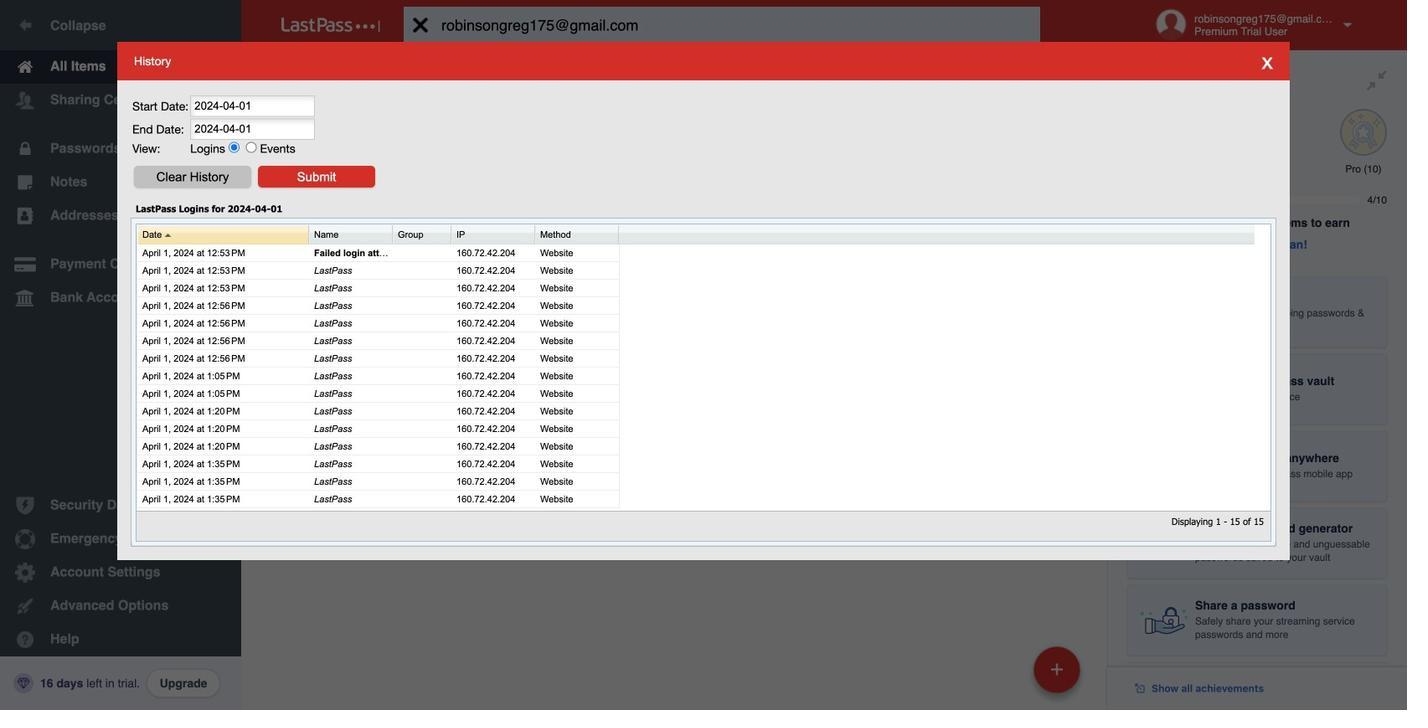 Task type: vqa. For each thing, say whether or not it's contained in the screenshot.
Main content main content
no



Task type: describe. For each thing, give the bounding box(es) containing it.
new item navigation
[[1028, 642, 1091, 711]]

Search search field
[[404, 7, 1073, 44]]



Task type: locate. For each thing, give the bounding box(es) containing it.
lastpass image
[[282, 18, 380, 33]]

main navigation navigation
[[0, 0, 241, 711]]

search my vault text field
[[404, 7, 1073, 44]]

vault options navigation
[[241, 50, 1108, 101]]

new item image
[[1052, 664, 1063, 676]]

clear search image
[[404, 7, 437, 44]]



